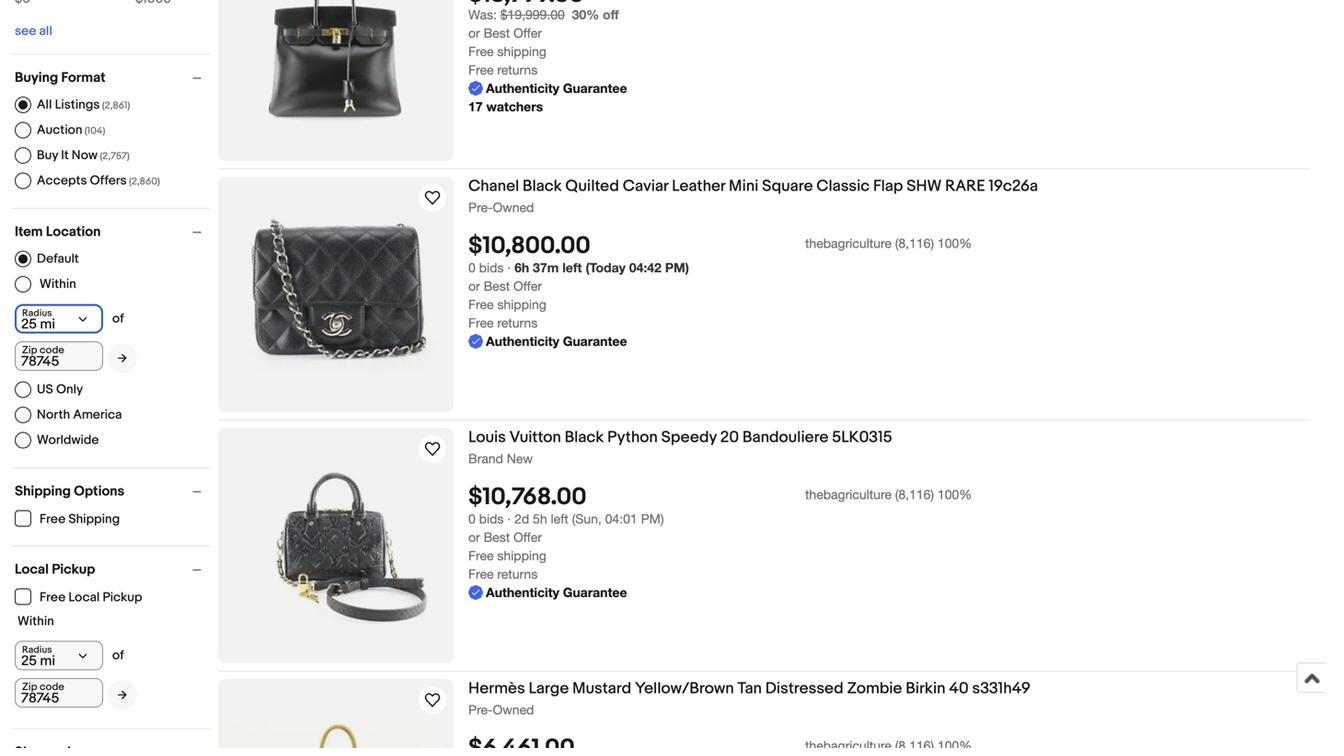 Task type: vqa. For each thing, say whether or not it's contained in the screenshot.
Owned inside Chanel Black Quilted Caviar Leather Mini Square Classic Flap SHW RARE 19c26a Pre-Owned
yes



Task type: describe. For each thing, give the bounding box(es) containing it.
$19,999.00
[[501, 7, 565, 22]]

mustard
[[573, 680, 632, 699]]

(104)
[[85, 125, 105, 137]]

yellow/brown
[[635, 680, 734, 699]]

free local pickup
[[40, 590, 142, 606]]

chanel black quilted caviar leather mini square classic flap shw rare 19c26a link
[[469, 177, 1311, 199]]

thebagriculture (8,116) 100% 0 bids · 2d 5h left (sun, 04:01 pm) or best offer free shipping free returns authenticity guarantee
[[469, 487, 973, 601]]

louis vuitton black python speedy 20 bandouliere  5lk0315 brand new
[[469, 428, 893, 466]]

5h
[[533, 512, 548, 527]]

best for $10,768.00
[[484, 530, 510, 545]]

2d
[[515, 512, 530, 527]]

default
[[37, 251, 79, 267]]

auction (104)
[[37, 122, 105, 138]]

thebagriculture for $10,800.00
[[806, 236, 892, 251]]

returns inside was: $19,999.00 30% off or best offer free shipping free returns authenticity guarantee 17 watchers
[[498, 62, 538, 78]]

apply within filter image
[[118, 689, 127, 701]]

pre- inside chanel black quilted caviar leather mini square classic flap shw rare 19c26a pre-owned
[[469, 200, 493, 215]]

all
[[37, 97, 52, 113]]

local pickup
[[15, 562, 95, 578]]

item location button
[[15, 224, 210, 240]]

bandouliere
[[743, 428, 829, 448]]

format
[[61, 70, 106, 86]]

options
[[74, 483, 125, 500]]

(2,861)
[[102, 100, 130, 112]]

louis
[[469, 428, 506, 448]]

guarantee for $10,800.00
[[563, 334, 628, 349]]

offer for $10,768.00
[[514, 530, 542, 545]]

caviar
[[623, 177, 669, 196]]

speedy
[[662, 428, 717, 448]]

auction
[[37, 122, 82, 138]]

apply within filter image
[[118, 352, 127, 364]]

free shipping link
[[15, 511, 121, 528]]

new
[[507, 451, 533, 466]]

chanel
[[469, 177, 519, 196]]

accepts offers (2,860)
[[37, 173, 160, 189]]

rare
[[946, 177, 986, 196]]

worldwide link
[[15, 432, 99, 449]]

0 vertical spatial shipping
[[15, 483, 71, 500]]

 (2,860) Items text field
[[127, 176, 160, 188]]

hermès large mustard yellow/brown tan distressed zombie birkin 40 s331h49 image
[[218, 719, 454, 749]]

us only link
[[15, 382, 83, 398]]

authenticity guarantee text field for $10,768.00
[[469, 584, 628, 602]]

pm) for $10,800.00
[[665, 260, 690, 276]]

shipping options button
[[15, 483, 210, 500]]

free shipping
[[40, 512, 120, 528]]

was:
[[469, 7, 497, 22]]

free local pickup link
[[15, 589, 143, 606]]

classic
[[817, 177, 870, 196]]

graph of available inventory between $0 and $1000+ image
[[15, 0, 171, 16]]

shw
[[907, 177, 942, 196]]

off
[[603, 7, 619, 22]]

leather
[[672, 177, 726, 196]]

 (2,757) Items text field
[[98, 150, 130, 162]]

see all
[[15, 23, 52, 39]]

(2,757)
[[100, 150, 130, 162]]

best inside was: $19,999.00 30% off or best offer free shipping free returns authenticity guarantee 17 watchers
[[484, 26, 510, 41]]

north america
[[37, 407, 122, 423]]

pre- inside hermès large mustard yellow/brown tan distressed zombie birkin 40 s331h49 pre-owned
[[469, 703, 493, 718]]

pm) for $10,768.00
[[641, 512, 664, 527]]

accepts
[[37, 173, 87, 189]]

37m
[[533, 260, 559, 276]]

shipping for $10,768.00
[[498, 549, 547, 564]]

(8,116) for $10,768.00
[[896, 487, 935, 502]]

us
[[37, 382, 53, 398]]

local pickup button
[[15, 562, 210, 578]]

$10,768.00
[[469, 484, 587, 512]]

(today
[[586, 260, 626, 276]]

hermès large mustard yellow/brown tan distressed zombie birkin 40 s331h49 heading
[[469, 680, 1031, 699]]

thebagriculture for $10,768.00
[[806, 487, 892, 502]]

listings
[[55, 97, 100, 113]]

or for $10,768.00
[[469, 530, 480, 545]]

north
[[37, 407, 70, 423]]

· for $10,768.00
[[508, 512, 511, 527]]

america
[[73, 407, 122, 423]]

watch chanel black quilted caviar leather mini square classic flap shw rare 19c26a image
[[422, 187, 444, 209]]

04:42
[[630, 260, 662, 276]]

mini
[[729, 177, 759, 196]]

buying format button
[[15, 70, 210, 86]]

5lk0315
[[833, 428, 893, 448]]

30%
[[572, 7, 600, 22]]

 (2,861) Items text field
[[100, 100, 130, 112]]

see
[[15, 23, 36, 39]]

bids for $10,768.00
[[479, 512, 504, 527]]

watch louis vuitton black python speedy 20 bandouliere  5lk0315 image
[[422, 438, 444, 460]]

40
[[950, 680, 969, 699]]

square
[[763, 177, 814, 196]]

vuitton
[[510, 428, 561, 448]]

1 horizontal spatial local
[[68, 590, 100, 606]]

returns for $10,768.00
[[498, 567, 538, 582]]

all listings (2,861)
[[37, 97, 130, 113]]

authenticity guarantee text field for $10,800.00
[[469, 333, 628, 351]]

worldwide
[[37, 433, 99, 448]]

buying
[[15, 70, 58, 86]]

(sun,
[[572, 512, 602, 527]]

best for $10,800.00
[[484, 279, 510, 294]]

was: $19,999.00 30% off or best offer free shipping free returns authenticity guarantee 17 watchers
[[469, 7, 628, 114]]

buying format
[[15, 70, 106, 86]]



Task type: locate. For each thing, give the bounding box(es) containing it.
1 vertical spatial authenticity guarantee text field
[[469, 584, 628, 602]]

0 vertical spatial left
[[563, 260, 582, 276]]

louis vuitton black python speedy 20 bandouliere  5lk0315 heading
[[469, 428, 893, 448]]

guarantee inside thebagriculture (8,116) 100% 0 bids · 2d 5h left (sun, 04:01 pm) or best offer free shipping free returns authenticity guarantee
[[563, 585, 628, 601]]

or down $10,800.00
[[469, 279, 480, 294]]

large
[[529, 680, 569, 699]]

of for local pickup
[[112, 648, 124, 664]]

1 vertical spatial black
[[565, 428, 604, 448]]

of up apply within filter icon on the bottom
[[112, 648, 124, 664]]

2 authenticity from the top
[[486, 334, 560, 349]]

1 vertical spatial shipping
[[498, 297, 547, 312]]

100% for $10,800.00
[[938, 236, 973, 251]]

shipping inside thebagriculture (8,116) 100% 0 bids · 2d 5h left (sun, 04:01 pm) or best offer free shipping free returns authenticity guarantee
[[498, 549, 547, 564]]

2 0 from the top
[[469, 512, 476, 527]]

offer inside thebagriculture (8,116) 100% 0 bids · 2d 5h left (sun, 04:01 pm) or best offer free shipping free returns authenticity guarantee
[[514, 530, 542, 545]]

2 bids from the top
[[479, 512, 504, 527]]

2 best from the top
[[484, 279, 510, 294]]

0 vertical spatial local
[[15, 562, 49, 578]]

100% inside thebagriculture (8,116) 100% 0 bids · 2d 5h left (sun, 04:01 pm) or best offer free shipping free returns authenticity guarantee
[[938, 487, 973, 502]]

pre- down "chanel"
[[469, 200, 493, 215]]

bids inside thebagriculture (8,116) 100% 0 bids · 6h 37m left (today 04:42 pm) or best offer free shipping free returns authenticity guarantee
[[479, 260, 504, 276]]

1 vertical spatial ·
[[508, 512, 511, 527]]

shipping down 2d
[[498, 549, 547, 564]]

guarantee down 30%
[[563, 81, 628, 96]]

guarantee down (sun,
[[563, 585, 628, 601]]

hermès large mustard yellow/brown tan distressed zombie birkin 40 s331h49 pre-owned
[[469, 680, 1031, 718]]

free
[[469, 44, 494, 59], [469, 62, 494, 78], [469, 297, 494, 312], [469, 316, 494, 331], [40, 512, 66, 528], [469, 549, 494, 564], [469, 567, 494, 582], [40, 590, 66, 606]]

100% for $10,768.00
[[938, 487, 973, 502]]

of up apply within filter image
[[112, 311, 124, 327]]

watch hermès large mustard yellow/brown tan distressed zombie birkin 40 s331h49 image
[[422, 690, 444, 712]]

1 100% from the top
[[938, 236, 973, 251]]

0 horizontal spatial local
[[15, 562, 49, 578]]

0 for $10,800.00
[[469, 260, 476, 276]]

1 bids from the top
[[479, 260, 504, 276]]

returns
[[498, 62, 538, 78], [498, 316, 538, 331], [498, 567, 538, 582]]

within down free local pickup link
[[17, 614, 54, 630]]

2 100% from the top
[[938, 487, 973, 502]]

$10,800.00
[[469, 232, 591, 261]]

0 vertical spatial black
[[523, 177, 562, 196]]

· left 2d
[[508, 512, 511, 527]]

shipping options
[[15, 483, 125, 500]]

6h
[[515, 260, 530, 276]]

0 vertical spatial owned
[[493, 200, 534, 215]]

left inside thebagriculture (8,116) 100% 0 bids · 2d 5h left (sun, 04:01 pm) or best offer free shipping free returns authenticity guarantee
[[551, 512, 569, 527]]

1 horizontal spatial black
[[565, 428, 604, 448]]

pm) right the 04:01
[[641, 512, 664, 527]]

default link
[[15, 251, 79, 267]]

thebagriculture inside thebagriculture (8,116) 100% 0 bids · 6h 37m left (today 04:42 pm) or best offer free shipping free returns authenticity guarantee
[[806, 236, 892, 251]]

left right the 5h on the bottom of page
[[551, 512, 569, 527]]

0 horizontal spatial pickup
[[52, 562, 95, 578]]

owned inside chanel black quilted caviar leather mini square classic flap shw rare 19c26a pre-owned
[[493, 200, 534, 215]]

0 vertical spatial authenticity
[[486, 81, 560, 96]]

1 of from the top
[[112, 311, 124, 327]]

 (104) Items text field
[[82, 125, 105, 137]]

birkin
[[906, 680, 946, 699]]

0 left 2d
[[469, 512, 476, 527]]

(8,116) down "louis vuitton black python speedy 20 bandouliere  5lk0315" link
[[896, 487, 935, 502]]

see all button
[[15, 23, 52, 39]]

1 owned from the top
[[493, 200, 534, 215]]

0 horizontal spatial pm)
[[641, 512, 664, 527]]

0 vertical spatial shipping
[[498, 44, 547, 59]]

1 pre- from the top
[[469, 200, 493, 215]]

2 vertical spatial best
[[484, 530, 510, 545]]

authenticity up watchers
[[486, 81, 560, 96]]

3 or from the top
[[469, 530, 480, 545]]

2 authenticity guarantee text field from the top
[[469, 584, 628, 602]]

Authenticity Guarantee text field
[[469, 79, 628, 98]]

authenticity guarantee text field down the 5h on the bottom of page
[[469, 584, 628, 602]]

1 (8,116) from the top
[[896, 236, 935, 251]]

2 vertical spatial shipping
[[498, 549, 547, 564]]

0 inside thebagriculture (8,116) 100% 0 bids · 2d 5h left (sun, 04:01 pm) or best offer free shipping free returns authenticity guarantee
[[469, 512, 476, 527]]

pm) inside thebagriculture (8,116) 100% 0 bids · 6h 37m left (today 04:42 pm) or best offer free shipping free returns authenticity guarantee
[[665, 260, 690, 276]]

shipping down options
[[68, 512, 120, 528]]

shipping down the 6h
[[498, 297, 547, 312]]

louis vuitton black python speedy 20 bandouliere  5lk0315 image
[[218, 467, 454, 625]]

3 offer from the top
[[514, 530, 542, 545]]

or down $10,768.00
[[469, 530, 480, 545]]

authenticity inside thebagriculture (8,116) 100% 0 bids · 6h 37m left (today 04:42 pm) or best offer free shipping free returns authenticity guarantee
[[486, 334, 560, 349]]

returns down 2d
[[498, 567, 538, 582]]

1 · from the top
[[508, 260, 511, 276]]

offer down the 6h
[[514, 279, 542, 294]]

best down $10,800.00
[[484, 279, 510, 294]]

thebagriculture down '5lk0315'
[[806, 487, 892, 502]]

thebagriculture down classic
[[806, 236, 892, 251]]

or
[[469, 26, 480, 41], [469, 279, 480, 294], [469, 530, 480, 545]]

s331h49
[[973, 680, 1031, 699]]

buy it now (2,757)
[[37, 148, 130, 163]]

owned down "chanel"
[[493, 200, 534, 215]]

local
[[15, 562, 49, 578], [68, 590, 100, 606]]

thebagriculture inside thebagriculture (8,116) 100% 0 bids · 2d 5h left (sun, 04:01 pm) or best offer free shipping free returns authenticity guarantee
[[806, 487, 892, 502]]

pickup down the local pickup dropdown button
[[103, 590, 142, 606]]

2 vertical spatial guarantee
[[563, 585, 628, 601]]

2 vertical spatial returns
[[498, 567, 538, 582]]

thebagriculture
[[806, 236, 892, 251], [806, 487, 892, 502]]

local up free local pickup link
[[15, 562, 49, 578]]

location
[[46, 224, 101, 240]]

3 guarantee from the top
[[563, 585, 628, 601]]

2 offer from the top
[[514, 279, 542, 294]]

1 or from the top
[[469, 26, 480, 41]]

bids left the 6h
[[479, 260, 504, 276]]

1 thebagriculture from the top
[[806, 236, 892, 251]]

guarantee for $10,768.00
[[563, 585, 628, 601]]

0 for $10,768.00
[[469, 512, 476, 527]]

or inside thebagriculture (8,116) 100% 0 bids · 6h 37m left (today 04:42 pm) or best offer free shipping free returns authenticity guarantee
[[469, 279, 480, 294]]

offers
[[90, 173, 127, 189]]

Authenticity Guarantee text field
[[469, 333, 628, 351], [469, 584, 628, 602]]

1 vertical spatial 0
[[469, 512, 476, 527]]

offer inside was: $19,999.00 30% off or best offer free shipping free returns authenticity guarantee 17 watchers
[[514, 26, 542, 41]]

· for $10,800.00
[[508, 260, 511, 276]]

only
[[56, 382, 83, 398]]

it
[[61, 148, 69, 163]]

offer down 2d
[[514, 530, 542, 545]]

(8,116) down shw on the right of page
[[896, 236, 935, 251]]

buy
[[37, 148, 58, 163]]

2 · from the top
[[508, 512, 511, 527]]

1 vertical spatial thebagriculture
[[806, 487, 892, 502]]

100%
[[938, 236, 973, 251], [938, 487, 973, 502]]

100% inside thebagriculture (8,116) 100% 0 bids · 6h 37m left (today 04:42 pm) or best offer free shipping free returns authenticity guarantee
[[938, 236, 973, 251]]

1 authenticity from the top
[[486, 81, 560, 96]]

1 vertical spatial 100%
[[938, 487, 973, 502]]

2 shipping from the top
[[498, 297, 547, 312]]

3 shipping from the top
[[498, 549, 547, 564]]

100% down rare
[[938, 236, 973, 251]]

of for item location
[[112, 311, 124, 327]]

returns up authenticity guarantee text field
[[498, 62, 538, 78]]

left for $10,768.00
[[551, 512, 569, 527]]

returns inside thebagriculture (8,116) 100% 0 bids · 6h 37m left (today 04:42 pm) or best offer free shipping free returns authenticity guarantee
[[498, 316, 538, 331]]

0 vertical spatial thebagriculture
[[806, 236, 892, 251]]

zombie
[[848, 680, 903, 699]]

guarantee
[[563, 81, 628, 96], [563, 334, 628, 349], [563, 585, 628, 601]]

shipping inside thebagriculture (8,116) 100% 0 bids · 6h 37m left (today 04:42 pm) or best offer free shipping free returns authenticity guarantee
[[498, 297, 547, 312]]

(8,116) inside thebagriculture (8,116) 100% 0 bids · 2d 5h left (sun, 04:01 pm) or best offer free shipping free returns authenticity guarantee
[[896, 487, 935, 502]]

2 returns from the top
[[498, 316, 538, 331]]

authenticity inside was: $19,999.00 30% off or best offer free shipping free returns authenticity guarantee 17 watchers
[[486, 81, 560, 96]]

0 vertical spatial or
[[469, 26, 480, 41]]

0 vertical spatial returns
[[498, 62, 538, 78]]

hermès
[[469, 680, 525, 699]]

19c26a
[[989, 177, 1039, 196]]

0 vertical spatial ·
[[508, 260, 511, 276]]

0
[[469, 260, 476, 276], [469, 512, 476, 527]]

1 authenticity guarantee text field from the top
[[469, 333, 628, 351]]

None text field
[[15, 342, 103, 371], [15, 679, 103, 708], [15, 342, 103, 371], [15, 679, 103, 708]]

black inside louis vuitton black python speedy 20 bandouliere  5lk0315 brand new
[[565, 428, 604, 448]]

pickup up free local pickup link
[[52, 562, 95, 578]]

authenticity for $10,800.00
[[486, 334, 560, 349]]

0 vertical spatial pre-
[[469, 200, 493, 215]]

hermès large mustard yellow/brown tan distressed zombie birkin 40 s331h49 link
[[469, 680, 1311, 702]]

watchers
[[487, 99, 543, 114]]

offer inside thebagriculture (8,116) 100% 0 bids · 6h 37m left (today 04:42 pm) or best offer free shipping free returns authenticity guarantee
[[514, 279, 542, 294]]

1 vertical spatial best
[[484, 279, 510, 294]]

2 or from the top
[[469, 279, 480, 294]]

black left python at the left of page
[[565, 428, 604, 448]]

chanel black quilted caviar leather mini square classic flap shw rare 19c26a heading
[[469, 177, 1039, 196]]

authenticity inside thebagriculture (8,116) 100% 0 bids · 2d 5h left (sun, 04:01 pm) or best offer free shipping free returns authenticity guarantee
[[486, 585, 560, 601]]

1 shipping from the top
[[498, 44, 547, 59]]

owned
[[493, 200, 534, 215], [493, 703, 534, 718]]

2 owned from the top
[[493, 703, 534, 718]]

shipping up free shipping link
[[15, 483, 71, 500]]

shipping for $10,800.00
[[498, 297, 547, 312]]

2 of from the top
[[112, 648, 124, 664]]

1 vertical spatial returns
[[498, 316, 538, 331]]

owned down hermès
[[493, 703, 534, 718]]

offer down $19,999.00
[[514, 26, 542, 41]]

bids left 2d
[[479, 512, 504, 527]]

20
[[721, 428, 739, 448]]

0 vertical spatial guarantee
[[563, 81, 628, 96]]

3 returns from the top
[[498, 567, 538, 582]]

returns for $10,800.00
[[498, 316, 538, 331]]

0 vertical spatial within
[[40, 277, 76, 292]]

authenticity guarantee text field down 37m
[[469, 333, 628, 351]]

1 guarantee from the top
[[563, 81, 628, 96]]

2 vertical spatial authenticity
[[486, 585, 560, 601]]

guarantee inside was: $19,999.00 30% off or best offer free shipping free returns authenticity guarantee 17 watchers
[[563, 81, 628, 96]]

1 vertical spatial offer
[[514, 279, 542, 294]]

1 vertical spatial owned
[[493, 703, 534, 718]]

black inside chanel black quilted caviar leather mini square classic flap shw rare 19c26a pre-owned
[[523, 177, 562, 196]]

authenticity down 2d
[[486, 585, 560, 601]]

1 vertical spatial (8,116)
[[896, 487, 935, 502]]

us only
[[37, 382, 83, 398]]

all
[[39, 23, 52, 39]]

offer for $10,800.00
[[514, 279, 542, 294]]

hermes black box calf birkin hac 32 ghw 2h0509 image
[[218, 0, 454, 122]]

left right 37m
[[563, 260, 582, 276]]

0 vertical spatial pm)
[[665, 260, 690, 276]]

shipping inside was: $19,999.00 30% off or best offer free shipping free returns authenticity guarantee 17 watchers
[[498, 44, 547, 59]]

north america link
[[15, 407, 122, 424]]

pre-
[[469, 200, 493, 215], [469, 703, 493, 718]]

offer
[[514, 26, 542, 41], [514, 279, 542, 294], [514, 530, 542, 545]]

left for $10,800.00
[[563, 260, 582, 276]]

1 vertical spatial within
[[17, 614, 54, 630]]

1 vertical spatial pre-
[[469, 703, 493, 718]]

authenticity down the 6h
[[486, 334, 560, 349]]

04:01
[[606, 512, 638, 527]]

guarantee inside thebagriculture (8,116) 100% 0 bids · 6h 37m left (today 04:42 pm) or best offer free shipping free returns authenticity guarantee
[[563, 334, 628, 349]]

0 vertical spatial 100%
[[938, 236, 973, 251]]

2 (8,116) from the top
[[896, 487, 935, 502]]

authenticity for $10,768.00
[[486, 585, 560, 601]]

0 inside thebagriculture (8,116) 100% 0 bids · 6h 37m left (today 04:42 pm) or best offer free shipping free returns authenticity guarantee
[[469, 260, 476, 276]]

or inside thebagriculture (8,116) 100% 0 bids · 2d 5h left (sun, 04:01 pm) or best offer free shipping free returns authenticity guarantee
[[469, 530, 480, 545]]

item location
[[15, 224, 101, 240]]

owned inside hermès large mustard yellow/brown tan distressed zombie birkin 40 s331h49 pre-owned
[[493, 703, 534, 718]]

now
[[72, 148, 98, 163]]

2 vertical spatial offer
[[514, 530, 542, 545]]

returns down the 6h
[[498, 316, 538, 331]]

distressed
[[766, 680, 844, 699]]

1 vertical spatial guarantee
[[563, 334, 628, 349]]

0 left the 6h
[[469, 260, 476, 276]]

chanel black quilted caviar leather mini square classic flap shw rare 19c26a pre-owned
[[469, 177, 1039, 215]]

pre- down hermès
[[469, 703, 493, 718]]

bids inside thebagriculture (8,116) 100% 0 bids · 2d 5h left (sun, 04:01 pm) or best offer free shipping free returns authenticity guarantee
[[479, 512, 504, 527]]

2 guarantee from the top
[[563, 334, 628, 349]]

1 offer from the top
[[514, 26, 542, 41]]

1 vertical spatial shipping
[[68, 512, 120, 528]]

0 vertical spatial of
[[112, 311, 124, 327]]

1 vertical spatial of
[[112, 648, 124, 664]]

black
[[523, 177, 562, 196], [565, 428, 604, 448]]

guarantee down (today
[[563, 334, 628, 349]]

shipping down $19,999.00
[[498, 44, 547, 59]]

100% down "louis vuitton black python speedy 20 bandouliere  5lk0315" link
[[938, 487, 973, 502]]

· inside thebagriculture (8,116) 100% 0 bids · 6h 37m left (today 04:42 pm) or best offer free shipping free returns authenticity guarantee
[[508, 260, 511, 276]]

1 horizontal spatial pickup
[[103, 590, 142, 606]]

1 0 from the top
[[469, 260, 476, 276]]

quilted
[[566, 177, 620, 196]]

1 vertical spatial left
[[551, 512, 569, 527]]

0 vertical spatial (8,116)
[[896, 236, 935, 251]]

0 horizontal spatial black
[[523, 177, 562, 196]]

tan
[[738, 680, 762, 699]]

0 vertical spatial best
[[484, 26, 510, 41]]

within
[[40, 277, 76, 292], [17, 614, 54, 630]]

louis vuitton black python speedy 20 bandouliere  5lk0315 link
[[469, 428, 1311, 451]]

bids for $10,800.00
[[479, 260, 504, 276]]

· inside thebagriculture (8,116) 100% 0 bids · 2d 5h left (sun, 04:01 pm) or best offer free shipping free returns authenticity guarantee
[[508, 512, 511, 527]]

(8,116) for $10,800.00
[[896, 236, 935, 251]]

1 horizontal spatial pm)
[[665, 260, 690, 276]]

brand
[[469, 451, 504, 466]]

within down default
[[40, 277, 76, 292]]

authenticity
[[486, 81, 560, 96], [486, 334, 560, 349], [486, 585, 560, 601]]

or inside was: $19,999.00 30% off or best offer free shipping free returns authenticity guarantee 17 watchers
[[469, 26, 480, 41]]

1 vertical spatial pm)
[[641, 512, 664, 527]]

1 best from the top
[[484, 26, 510, 41]]

python
[[608, 428, 658, 448]]

(8,116) inside thebagriculture (8,116) 100% 0 bids · 6h 37m left (today 04:42 pm) or best offer free shipping free returns authenticity guarantee
[[896, 236, 935, 251]]

best down was:
[[484, 26, 510, 41]]

2 vertical spatial or
[[469, 530, 480, 545]]

pm)
[[665, 260, 690, 276], [641, 512, 664, 527]]

best inside thebagriculture (8,116) 100% 0 bids · 6h 37m left (today 04:42 pm) or best offer free shipping free returns authenticity guarantee
[[484, 279, 510, 294]]

0 vertical spatial pickup
[[52, 562, 95, 578]]

0 vertical spatial authenticity guarantee text field
[[469, 333, 628, 351]]

thebagriculture (8,116) 100% 0 bids · 6h 37m left (today 04:42 pm) or best offer free shipping free returns authenticity guarantee
[[469, 236, 973, 349]]

1 vertical spatial authenticity
[[486, 334, 560, 349]]

best inside thebagriculture (8,116) 100% 0 bids · 2d 5h left (sun, 04:01 pm) or best offer free shipping free returns authenticity guarantee
[[484, 530, 510, 545]]

3 best from the top
[[484, 530, 510, 545]]

1 vertical spatial pickup
[[103, 590, 142, 606]]

shipping
[[15, 483, 71, 500], [68, 512, 120, 528]]

0 vertical spatial 0
[[469, 260, 476, 276]]

0 vertical spatial offer
[[514, 26, 542, 41]]

bids
[[479, 260, 504, 276], [479, 512, 504, 527]]

black right "chanel"
[[523, 177, 562, 196]]

1 returns from the top
[[498, 62, 538, 78]]

or down was:
[[469, 26, 480, 41]]

left inside thebagriculture (8,116) 100% 0 bids · 6h 37m left (today 04:42 pm) or best offer free shipping free returns authenticity guarantee
[[563, 260, 582, 276]]

pm) right 04:42
[[665, 260, 690, 276]]

1 vertical spatial local
[[68, 590, 100, 606]]

2 thebagriculture from the top
[[806, 487, 892, 502]]

returns inside thebagriculture (8,116) 100% 0 bids · 2d 5h left (sun, 04:01 pm) or best offer free shipping free returns authenticity guarantee
[[498, 567, 538, 582]]

·
[[508, 260, 511, 276], [508, 512, 511, 527]]

shipping
[[498, 44, 547, 59], [498, 297, 547, 312], [498, 549, 547, 564]]

17
[[469, 99, 483, 114]]

or for $10,800.00
[[469, 279, 480, 294]]

(8,116)
[[896, 236, 935, 251], [896, 487, 935, 502]]

2 pre- from the top
[[469, 703, 493, 718]]

1 vertical spatial or
[[469, 279, 480, 294]]

· left the 6h
[[508, 260, 511, 276]]

item
[[15, 224, 43, 240]]

3 authenticity from the top
[[486, 585, 560, 601]]

(2,860)
[[129, 176, 160, 188]]

chanel black quilted caviar leather mini square classic flap shw rare 19c26a image
[[218, 216, 454, 373]]

1 vertical spatial bids
[[479, 512, 504, 527]]

flap
[[874, 177, 904, 196]]

0 vertical spatial bids
[[479, 260, 504, 276]]

pm) inside thebagriculture (8,116) 100% 0 bids · 2d 5h left (sun, 04:01 pm) or best offer free shipping free returns authenticity guarantee
[[641, 512, 664, 527]]

local down the local pickup dropdown button
[[68, 590, 100, 606]]

best down $10,768.00
[[484, 530, 510, 545]]



